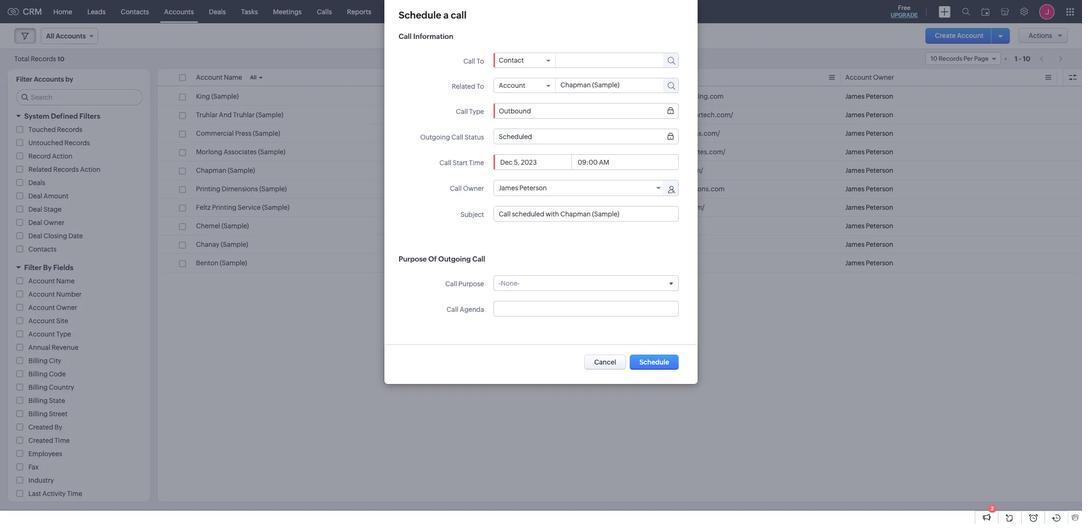 Task type: describe. For each thing, give the bounding box(es) containing it.
type for account type
[[56, 331, 71, 338]]

meetings
[[273, 8, 302, 15]]

crm
[[23, 7, 42, 17]]

10 for 1 - 10
[[1024, 55, 1031, 62]]

chanay
[[196, 241, 220, 248]]

contacts link
[[113, 0, 157, 23]]

1
[[1015, 55, 1018, 62]]

system
[[24, 112, 49, 120]]

call for owner
[[450, 185, 462, 192]]

billing street
[[28, 410, 68, 418]]

by for created
[[55, 424, 62, 431]]

peterson for chanay (sample)
[[867, 241, 894, 248]]

Contact field
[[499, 57, 551, 64]]

james peterson for king (sample)
[[846, 93, 894, 100]]

billing code
[[28, 370, 66, 378]]

1 vertical spatial action
[[80, 166, 101, 173]]

2
[[992, 506, 995, 512]]

outbound
[[499, 107, 531, 115]]

schedule a call
[[399, 9, 467, 20]]

commercial press (sample) link
[[196, 129, 280, 138]]

filter by fields button
[[8, 259, 150, 276]]

555-555-5555 for chapman (sample)
[[413, 167, 456, 174]]

1 - 10
[[1015, 55, 1031, 62]]

amount
[[44, 192, 69, 200]]

account name for all
[[196, 74, 242, 81]]

2 truhlar from the left
[[233, 111, 255, 119]]

benton (sample)
[[196, 259, 247, 267]]

(sample) down chanay (sample) link
[[220, 259, 247, 267]]

outgoing call status
[[421, 133, 484, 141]]

records for total
[[31, 55, 56, 62]]

profile element
[[1035, 0, 1061, 23]]

name for account number
[[56, 277, 75, 285]]

5555 for http://commercialpress.com/
[[440, 130, 456, 137]]

-none-
[[499, 280, 520, 287]]

1 horizontal spatial contacts
[[121, 8, 149, 15]]

agenda
[[460, 306, 484, 313]]

1 truhlar from the left
[[196, 111, 218, 119]]

5555 for http://chapmanus.com/
[[440, 167, 456, 174]]

chemel
[[196, 222, 220, 230]]

1 vertical spatial printing
[[212, 204, 237, 211]]

chanay (sample)
[[196, 241, 248, 248]]

call
[[451, 9, 467, 20]]

http://commercialpress.com/ link
[[629, 129, 721, 138]]

james for commercial press (sample)
[[846, 130, 865, 137]]

james peterson for commercial press (sample)
[[846, 130, 894, 137]]

name for all
[[224, 74, 242, 81]]

call information
[[399, 32, 454, 40]]

call agenda
[[447, 306, 484, 313]]

james inside field
[[499, 184, 519, 192]]

1 vertical spatial contacts
[[28, 246, 57, 253]]

created for created by
[[28, 424, 53, 431]]

chemel (sample)
[[196, 222, 249, 230]]

Outbound field
[[499, 107, 674, 115]]

peterson for morlong associates (sample)
[[867, 148, 894, 156]]

james peterson for chapman (sample)
[[846, 167, 894, 174]]

account name for account number
[[28, 277, 75, 285]]

http://truhlarandtruhlartech.com/ link
[[629, 110, 734, 120]]

untouched records
[[28, 139, 90, 147]]

James Peterson field
[[494, 180, 665, 196]]

date
[[69, 232, 83, 240]]

deal for deal stage
[[28, 206, 42, 213]]

associates
[[224, 148, 257, 156]]

mmm d, yyyy text field
[[499, 158, 572, 166]]

leads link
[[80, 0, 113, 23]]

call for to
[[464, 57, 476, 65]]

record action
[[28, 152, 72, 160]]

by
[[65, 76, 73, 83]]

scheduled
[[499, 133, 533, 140]]

5555 for http://printingdimensions.com
[[440, 185, 456, 193]]

records for touched
[[57, 126, 83, 133]]

documents link
[[430, 0, 481, 23]]

5555 for http://truhlarandtruhlartech.com/
[[440, 111, 456, 119]]

-None- field
[[499, 280, 674, 287]]

related records action
[[28, 166, 101, 173]]

james peterson for benton (sample)
[[846, 259, 894, 267]]

james for morlong associates (sample)
[[846, 148, 865, 156]]

untouched
[[28, 139, 63, 147]]

chanay (sample) link
[[196, 240, 248, 249]]

free
[[899, 4, 911, 11]]

(sample) right press
[[253, 130, 280, 137]]

1 horizontal spatial -
[[1020, 55, 1022, 62]]

peterson for truhlar and truhlar (sample)
[[867, 111, 894, 119]]

deals link
[[202, 0, 234, 23]]

deal stage
[[28, 206, 62, 213]]

1 horizontal spatial accounts
[[164, 8, 194, 15]]

call for agenda
[[447, 306, 459, 313]]

peterson for commercial press (sample)
[[867, 130, 894, 137]]

call for information
[[399, 32, 412, 40]]

(sample) up and
[[212, 93, 239, 100]]

defined
[[51, 112, 78, 120]]

tasks link
[[234, 0, 266, 23]]

http://kingmanufacturing.com link
[[629, 92, 724, 101]]

james peterson for printing dimensions (sample)
[[846, 185, 894, 193]]

leads
[[87, 8, 106, 15]]

0 vertical spatial printing
[[196, 185, 221, 193]]

to for related to
[[477, 83, 484, 90]]

fax
[[28, 464, 39, 471]]

filter for filter accounts by
[[16, 76, 32, 83]]

created for created time
[[28, 437, 53, 445]]

deal closing date
[[28, 232, 83, 240]]

reports link
[[340, 0, 379, 23]]

call purpose
[[446, 280, 484, 288]]

555-555-5555 for benton (sample)
[[413, 259, 456, 267]]

james peterson for chemel (sample)
[[846, 222, 894, 230]]

service
[[238, 204, 261, 211]]

1 vertical spatial account owner
[[28, 304, 77, 312]]

peterson for chemel (sample)
[[867, 222, 894, 230]]

1 horizontal spatial purpose
[[459, 280, 484, 288]]

account site
[[28, 317, 68, 325]]

to for call to
[[477, 57, 484, 65]]

james for chanay (sample)
[[846, 241, 865, 248]]

peterson for chapman (sample)
[[867, 167, 894, 174]]

total records 10
[[14, 55, 64, 62]]

call for type
[[456, 108, 468, 115]]

actions
[[1029, 32, 1053, 39]]

home
[[53, 8, 72, 15]]

feltz printing service (sample) link
[[196, 203, 290, 212]]

system defined filters
[[24, 112, 100, 120]]

http://morlongassociates.com/ link
[[629, 147, 726, 157]]

street
[[49, 410, 68, 418]]

feltz printing service (sample)
[[196, 204, 290, 211]]

chemel (sample) link
[[196, 221, 249, 231]]

morlong associates (sample) link
[[196, 147, 286, 157]]

record
[[28, 152, 51, 160]]

campaigns link
[[379, 0, 430, 23]]

call type
[[456, 108, 484, 115]]

dimensions
[[222, 185, 258, 193]]

555-555-5555 for commercial press (sample)
[[413, 130, 456, 137]]

0 horizontal spatial accounts
[[34, 76, 64, 83]]

site
[[56, 317, 68, 325]]

billing for billing city
[[28, 357, 48, 365]]

deals inside deals link
[[209, 8, 226, 15]]

truhlar and truhlar (sample)
[[196, 111, 284, 119]]

1 vertical spatial time
[[55, 437, 70, 445]]

http://truhlarandtruhlartech.com/
[[629, 111, 734, 119]]



Task type: locate. For each thing, give the bounding box(es) containing it.
james for benton (sample)
[[846, 259, 865, 267]]

3 billing from the top
[[28, 384, 48, 391]]

0 vertical spatial time
[[469, 159, 484, 167]]

1 5555 from the top
[[440, 111, 456, 119]]

james for truhlar and truhlar (sample)
[[846, 111, 865, 119]]

billing for billing code
[[28, 370, 48, 378]]

row group containing king (sample)
[[158, 87, 1083, 273]]

by down street
[[55, 424, 62, 431]]

free upgrade
[[891, 4, 919, 19]]

0 horizontal spatial account owner
[[28, 304, 77, 312]]

0 vertical spatial type
[[470, 108, 484, 115]]

morlong
[[196, 148, 222, 156]]

related up call type
[[452, 83, 476, 90]]

country
[[49, 384, 74, 391]]

1 vertical spatial purpose
[[459, 280, 484, 288]]

crm link
[[8, 7, 42, 17]]

chapman
[[196, 167, 227, 174]]

billing up created by
[[28, 410, 48, 418]]

calls
[[317, 8, 332, 15]]

king (sample) link
[[196, 92, 239, 101]]

call up the call purpose on the bottom
[[473, 255, 486, 263]]

account name up account number
[[28, 277, 75, 285]]

touched
[[28, 126, 56, 133]]

peterson for benton (sample)
[[867, 259, 894, 267]]

http://printingdimensions.com
[[629, 185, 725, 193]]

type up revenue
[[56, 331, 71, 338]]

5555 up call owner
[[440, 167, 456, 174]]

1 555-555-5555 from the top
[[413, 111, 456, 119]]

1 horizontal spatial name
[[224, 74, 242, 81]]

(sample) up commercial press (sample) at the top of page
[[256, 111, 284, 119]]

time for activity
[[67, 490, 82, 498]]

james peterson for feltz printing service (sample)
[[846, 204, 894, 211]]

0 horizontal spatial name
[[56, 277, 75, 285]]

555-555-5555 up the call purpose on the bottom
[[413, 259, 456, 267]]

10 inside total records 10
[[58, 55, 64, 62]]

hh:mm a text field
[[577, 158, 613, 166]]

1 vertical spatial by
[[55, 424, 62, 431]]

billing for billing state
[[28, 397, 48, 405]]

to up related to
[[477, 57, 484, 65]]

action down untouched records
[[80, 166, 101, 173]]

type for call type
[[470, 108, 484, 115]]

2 to from the top
[[477, 83, 484, 90]]

5555 left call type
[[440, 111, 456, 119]]

http://commercialpress.com/
[[629, 130, 721, 137]]

touched records
[[28, 126, 83, 133]]

created up employees
[[28, 437, 53, 445]]

call for purpose
[[446, 280, 458, 288]]

0 horizontal spatial 10
[[58, 55, 64, 62]]

call left status
[[452, 133, 464, 141]]

10
[[1024, 55, 1031, 62], [58, 55, 64, 62]]

http://kingmanufacturing.com
[[629, 93, 724, 100]]

4 billing from the top
[[28, 397, 48, 405]]

filter inside dropdown button
[[24, 264, 42, 272]]

by for filter
[[43, 264, 52, 272]]

555-555-5555 up start
[[413, 130, 456, 137]]

james for chapman (sample)
[[846, 167, 865, 174]]

meetings link
[[266, 0, 310, 23]]

1 vertical spatial outgoing
[[439, 255, 471, 263]]

purpose up agenda
[[459, 280, 484, 288]]

deals left tasks
[[209, 8, 226, 15]]

related for related records action
[[28, 166, 52, 173]]

records down record action
[[53, 166, 79, 173]]

to down call to
[[477, 83, 484, 90]]

press
[[235, 130, 252, 137]]

industry
[[28, 477, 54, 484]]

1 vertical spatial created
[[28, 437, 53, 445]]

create account
[[936, 32, 984, 39]]

james peterson for chanay (sample)
[[846, 241, 894, 248]]

call down related to
[[456, 108, 468, 115]]

0 horizontal spatial by
[[43, 264, 52, 272]]

0 vertical spatial created
[[28, 424, 53, 431]]

4 555-555-5555 from the top
[[413, 185, 456, 193]]

Account field
[[499, 82, 551, 89]]

http://printingdimensions.com link
[[629, 184, 725, 194]]

5 billing from the top
[[28, 410, 48, 418]]

1 horizontal spatial 10
[[1024, 55, 1031, 62]]

555-555-5555 down start
[[413, 185, 456, 193]]

1 horizontal spatial related
[[452, 83, 476, 90]]

5555 left status
[[440, 130, 456, 137]]

1 vertical spatial filter
[[24, 264, 42, 272]]

0 vertical spatial outgoing
[[421, 133, 450, 141]]

all
[[250, 75, 257, 80]]

create account button
[[926, 28, 994, 44]]

printing down the chapman
[[196, 185, 221, 193]]

deal down deal owner
[[28, 232, 42, 240]]

closing
[[44, 232, 67, 240]]

- right the call purpose on the bottom
[[499, 280, 501, 287]]

0 vertical spatial account name
[[196, 74, 242, 81]]

accounts
[[164, 8, 194, 15], [34, 76, 64, 83]]

of
[[429, 255, 437, 263]]

records down touched records at top
[[65, 139, 90, 147]]

0 vertical spatial purpose
[[399, 255, 427, 263]]

5 555-555-5555 from the top
[[413, 259, 456, 267]]

purpose left of
[[399, 255, 427, 263]]

(sample) down feltz printing service (sample) link
[[222, 222, 249, 230]]

profile image
[[1040, 4, 1055, 19]]

http://feltzprinting.com/
[[629, 204, 705, 211]]

time
[[469, 159, 484, 167], [55, 437, 70, 445], [67, 490, 82, 498]]

king (sample)
[[196, 93, 239, 100]]

employees
[[28, 450, 62, 458]]

0 horizontal spatial type
[[56, 331, 71, 338]]

1 vertical spatial -
[[499, 280, 501, 287]]

deals up the deal amount
[[28, 179, 45, 187]]

2 555-555-5555 from the top
[[413, 130, 456, 137]]

billing down billing city
[[28, 370, 48, 378]]

billing country
[[28, 384, 74, 391]]

1 vertical spatial type
[[56, 331, 71, 338]]

1 horizontal spatial deals
[[209, 8, 226, 15]]

0 horizontal spatial account name
[[28, 277, 75, 285]]

time right start
[[469, 159, 484, 167]]

home link
[[46, 0, 80, 23]]

5 5555 from the top
[[440, 259, 456, 267]]

5555 right of
[[440, 259, 456, 267]]

account number
[[28, 291, 82, 298]]

0 vertical spatial filter
[[16, 76, 32, 83]]

billing up billing state
[[28, 384, 48, 391]]

1 vertical spatial account name
[[28, 277, 75, 285]]

time right activity
[[67, 490, 82, 498]]

name down fields
[[56, 277, 75, 285]]

reports
[[347, 8, 372, 15]]

filter accounts by
[[16, 76, 73, 83]]

http://feltzprinting.com/ link
[[629, 203, 705, 212]]

billing for billing country
[[28, 384, 48, 391]]

None button
[[585, 355, 627, 370], [630, 355, 679, 370], [585, 355, 627, 370], [630, 355, 679, 370]]

action up related records action
[[52, 152, 72, 160]]

create
[[936, 32, 956, 39]]

and
[[219, 111, 232, 119]]

deal for deal amount
[[28, 192, 42, 200]]

(sample) right 'associates'
[[258, 148, 286, 156]]

truhlar
[[196, 111, 218, 119], [233, 111, 255, 119]]

555-555-5555 up call owner
[[413, 167, 456, 174]]

purpose
[[399, 255, 427, 263], [459, 280, 484, 288]]

time for start
[[469, 159, 484, 167]]

fields
[[53, 264, 73, 272]]

0 vertical spatial related
[[452, 83, 476, 90]]

deals
[[209, 8, 226, 15], [28, 179, 45, 187]]

peterson
[[867, 93, 894, 100], [867, 111, 894, 119], [867, 130, 894, 137], [867, 148, 894, 156], [867, 167, 894, 174], [520, 184, 547, 192], [867, 185, 894, 193], [867, 204, 894, 211], [867, 222, 894, 230], [867, 241, 894, 248], [867, 259, 894, 267]]

0 vertical spatial to
[[477, 57, 484, 65]]

related for related to
[[452, 83, 476, 90]]

james for printing dimensions (sample)
[[846, 185, 865, 193]]

1 billing from the top
[[28, 357, 48, 365]]

billing
[[28, 357, 48, 365], [28, 370, 48, 378], [28, 384, 48, 391], [28, 397, 48, 405], [28, 410, 48, 418]]

0 horizontal spatial truhlar
[[196, 111, 218, 119]]

call down campaigns
[[399, 32, 412, 40]]

1 deal from the top
[[28, 192, 42, 200]]

555-555-5555 up outgoing call status
[[413, 111, 456, 119]]

state
[[49, 397, 65, 405]]

0 vertical spatial accounts
[[164, 8, 194, 15]]

navigation
[[1036, 52, 1069, 66]]

deal down deal stage
[[28, 219, 42, 227]]

1 vertical spatial accounts
[[34, 76, 64, 83]]

call up related to
[[464, 57, 476, 65]]

0 vertical spatial action
[[52, 152, 72, 160]]

5555 down start
[[440, 185, 456, 193]]

feltz
[[196, 204, 211, 211]]

billing state
[[28, 397, 65, 405]]

0 vertical spatial name
[[224, 74, 242, 81]]

account inside button
[[958, 32, 984, 39]]

0 horizontal spatial purpose
[[399, 255, 427, 263]]

deal amount
[[28, 192, 69, 200]]

calls link
[[310, 0, 340, 23]]

filters
[[79, 112, 100, 120]]

created time
[[28, 437, 70, 445]]

contact
[[499, 57, 524, 64]]

call left start
[[440, 159, 452, 167]]

outgoing up call start time
[[421, 133, 450, 141]]

0 vertical spatial contacts
[[121, 8, 149, 15]]

chapman (sample) link
[[196, 166, 255, 175]]

code
[[49, 370, 66, 378]]

created down billing street
[[28, 424, 53, 431]]

0 vertical spatial account owner
[[846, 74, 895, 81]]

1 vertical spatial related
[[28, 166, 52, 173]]

documents
[[437, 8, 473, 15]]

none-
[[501, 280, 520, 287]]

555-
[[413, 111, 427, 119], [427, 111, 440, 119], [413, 130, 427, 137], [427, 130, 440, 137], [413, 167, 427, 174], [427, 167, 440, 174], [413, 185, 427, 193], [427, 185, 440, 193], [413, 259, 427, 267], [427, 259, 440, 267]]

start
[[453, 159, 468, 167]]

1 to from the top
[[477, 57, 484, 65]]

annual
[[28, 344, 50, 351]]

0 vertical spatial by
[[43, 264, 52, 272]]

call left agenda
[[447, 306, 459, 313]]

total
[[14, 55, 29, 62]]

deal left stage
[[28, 206, 42, 213]]

filter left fields
[[24, 264, 42, 272]]

1 horizontal spatial action
[[80, 166, 101, 173]]

1 horizontal spatial truhlar
[[233, 111, 255, 119]]

(sample) inside "link"
[[256, 111, 284, 119]]

4 5555 from the top
[[440, 185, 456, 193]]

0 vertical spatial deals
[[209, 8, 226, 15]]

deal for deal closing date
[[28, 232, 42, 240]]

0 horizontal spatial action
[[52, 152, 72, 160]]

type up status
[[470, 108, 484, 115]]

printing up chemel (sample)
[[212, 204, 237, 211]]

0 horizontal spatial -
[[499, 280, 501, 287]]

- right 1
[[1020, 55, 1022, 62]]

campaigns
[[387, 8, 422, 15]]

billing up billing street
[[28, 397, 48, 405]]

peterson for printing dimensions (sample)
[[867, 185, 894, 193]]

call owner
[[450, 185, 484, 192]]

0 horizontal spatial contacts
[[28, 246, 57, 253]]

4 deal from the top
[[28, 232, 42, 240]]

peterson for feltz printing service (sample)
[[867, 204, 894, 211]]

peterson inside field
[[520, 184, 547, 192]]

truhlar up press
[[233, 111, 255, 119]]

10 for total records 10
[[58, 55, 64, 62]]

1 horizontal spatial account name
[[196, 74, 242, 81]]

2 vertical spatial time
[[67, 490, 82, 498]]

records down the defined at the top left of the page
[[57, 126, 83, 133]]

row group
[[158, 87, 1083, 273]]

555-555-5555 for truhlar and truhlar (sample)
[[413, 111, 456, 119]]

name
[[224, 74, 242, 81], [56, 277, 75, 285]]

10 up the filter accounts by at the left top of page
[[58, 55, 64, 62]]

0 vertical spatial -
[[1020, 55, 1022, 62]]

(sample) up service
[[260, 185, 287, 193]]

3 5555 from the top
[[440, 167, 456, 174]]

(sample) down chemel (sample)
[[221, 241, 248, 248]]

records up the filter accounts by at the left top of page
[[31, 55, 56, 62]]

-
[[1020, 55, 1022, 62], [499, 280, 501, 287]]

accounts left deals link
[[164, 8, 194, 15]]

call for start
[[440, 159, 452, 167]]

printing dimensions (sample) link
[[196, 184, 287, 194]]

james peterson
[[846, 93, 894, 100], [846, 111, 894, 119], [846, 130, 894, 137], [846, 148, 894, 156], [846, 167, 894, 174], [499, 184, 547, 192], [846, 185, 894, 193], [846, 204, 894, 211], [846, 222, 894, 230], [846, 241, 894, 248], [846, 259, 894, 267]]

by left fields
[[43, 264, 52, 272]]

0 horizontal spatial deals
[[28, 179, 45, 187]]

accounts left "by"
[[34, 76, 64, 83]]

1 vertical spatial name
[[56, 277, 75, 285]]

name left the all
[[224, 74, 242, 81]]

james peterson inside field
[[499, 184, 547, 192]]

contacts down closing
[[28, 246, 57, 253]]

10 right 1
[[1024, 55, 1031, 62]]

account name up king (sample)
[[196, 74, 242, 81]]

billing down annual
[[28, 357, 48, 365]]

outgoing right of
[[439, 255, 471, 263]]

1 horizontal spatial by
[[55, 424, 62, 431]]

website
[[629, 74, 654, 81]]

account
[[958, 32, 984, 39], [196, 74, 223, 81], [846, 74, 872, 81], [499, 82, 526, 89], [28, 277, 55, 285], [28, 291, 55, 298], [28, 304, 55, 312], [28, 317, 55, 325], [28, 331, 55, 338]]

deal for deal owner
[[28, 219, 42, 227]]

http://morlongassociates.com/
[[629, 148, 726, 156]]

deal up deal stage
[[28, 192, 42, 200]]

related down record
[[28, 166, 52, 173]]

by inside the filter by fields dropdown button
[[43, 264, 52, 272]]

1 vertical spatial deals
[[28, 179, 45, 187]]

system defined filters button
[[8, 108, 150, 124]]

billing for billing street
[[28, 410, 48, 418]]

filter for filter by fields
[[24, 264, 42, 272]]

records for untouched
[[65, 139, 90, 147]]

1 created from the top
[[28, 424, 53, 431]]

peterson for king (sample)
[[867, 93, 894, 100]]

truhlar left and
[[196, 111, 218, 119]]

Search text field
[[17, 90, 142, 105]]

(sample) up printing dimensions (sample)
[[228, 167, 255, 174]]

filter by fields
[[24, 264, 73, 272]]

type
[[470, 108, 484, 115], [56, 331, 71, 338]]

filter down total
[[16, 76, 32, 83]]

james peterson for truhlar and truhlar (sample)
[[846, 111, 894, 119]]

created by
[[28, 424, 62, 431]]

james for chemel (sample)
[[846, 222, 865, 230]]

call down start
[[450, 185, 462, 192]]

2 5555 from the top
[[440, 130, 456, 137]]

james for king (sample)
[[846, 93, 865, 100]]

contacts right leads
[[121, 8, 149, 15]]

5555
[[440, 111, 456, 119], [440, 130, 456, 137], [440, 167, 456, 174], [440, 185, 456, 193], [440, 259, 456, 267]]

benton (sample) link
[[196, 258, 247, 268]]

morlong associates (sample)
[[196, 148, 286, 156]]

(sample) right service
[[262, 204, 290, 211]]

information
[[414, 32, 454, 40]]

None text field
[[556, 53, 655, 66], [499, 210, 674, 218], [556, 53, 655, 66], [499, 210, 674, 218]]

Scheduled field
[[499, 133, 674, 140]]

james peterson for morlong associates (sample)
[[846, 148, 894, 156]]

records for related
[[53, 166, 79, 173]]

2 created from the top
[[28, 437, 53, 445]]

time down created by
[[55, 437, 70, 445]]

1 horizontal spatial account owner
[[846, 74, 895, 81]]

555-555-5555 for printing dimensions (sample)
[[413, 185, 456, 193]]

last activity time
[[28, 490, 82, 498]]

city
[[49, 357, 61, 365]]

3 deal from the top
[[28, 219, 42, 227]]

last
[[28, 490, 41, 498]]

2 deal from the top
[[28, 206, 42, 213]]

call down purpose of outgoing call
[[446, 280, 458, 288]]

contacts
[[121, 8, 149, 15], [28, 246, 57, 253]]

outgoing
[[421, 133, 450, 141], [439, 255, 471, 263]]

3 555-555-5555 from the top
[[413, 167, 456, 174]]

truhlar and truhlar (sample) link
[[196, 110, 284, 120]]

james for feltz printing service (sample)
[[846, 204, 865, 211]]

2 billing from the top
[[28, 370, 48, 378]]

1 horizontal spatial type
[[470, 108, 484, 115]]

0 horizontal spatial related
[[28, 166, 52, 173]]

1 vertical spatial to
[[477, 83, 484, 90]]

related to
[[452, 83, 484, 90]]

None text field
[[556, 78, 658, 92]]



Task type: vqa. For each thing, say whether or not it's contained in the screenshot.
555-555-5555 corresponding to Benton (Sample)
yes



